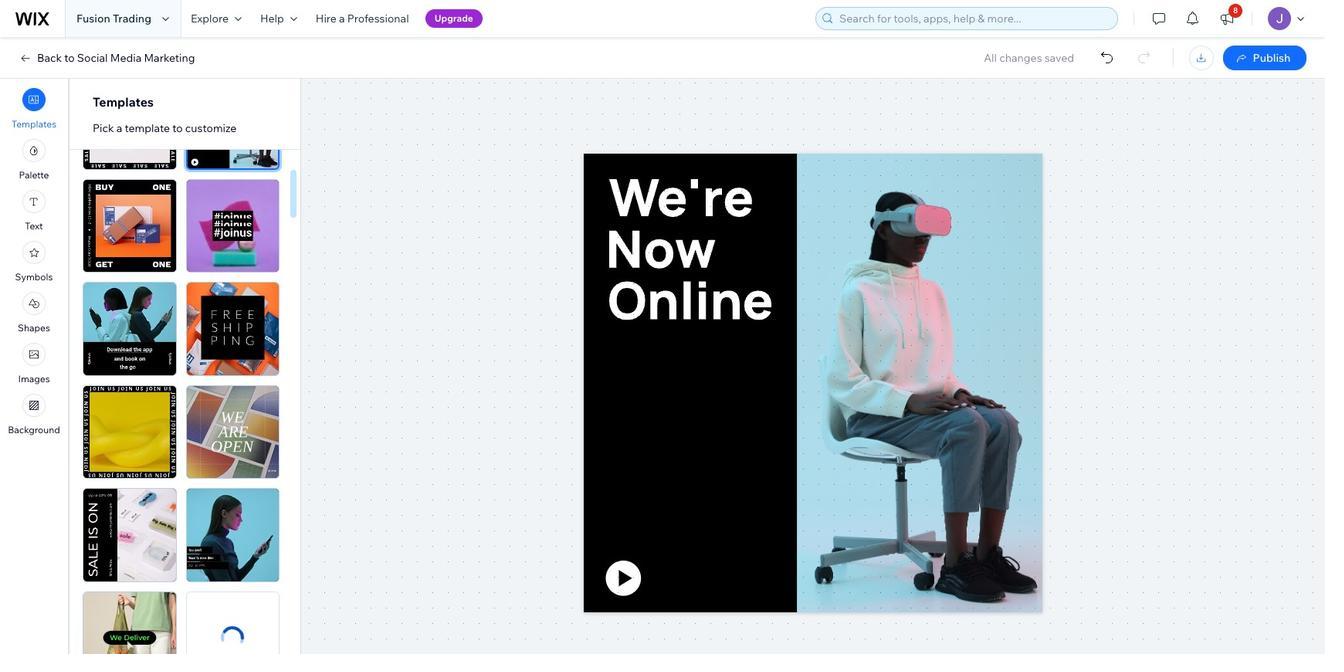 Task type: vqa. For each thing, say whether or not it's contained in the screenshot.
sixth Physical link from the bottom
no



Task type: locate. For each thing, give the bounding box(es) containing it.
1 horizontal spatial templates
[[93, 94, 154, 110]]

0 horizontal spatial a
[[116, 121, 122, 135]]

trading
[[113, 12, 151, 25]]

1 vertical spatial a
[[116, 121, 122, 135]]

1 horizontal spatial a
[[339, 12, 345, 25]]

a right hire on the left top of the page
[[339, 12, 345, 25]]

pick a template to customize
[[93, 121, 237, 135]]

a right pick
[[116, 121, 122, 135]]

saved
[[1045, 51, 1074, 65]]

all changes saved
[[984, 51, 1074, 65]]

media
[[110, 51, 142, 65]]

changes
[[999, 51, 1042, 65]]

a for professional
[[339, 12, 345, 25]]

images
[[18, 373, 50, 385]]

templates
[[93, 94, 154, 110], [12, 118, 56, 130]]

professional
[[347, 12, 409, 25]]

templates button
[[12, 88, 56, 130]]

fusion trading
[[76, 12, 151, 25]]

menu
[[0, 83, 68, 440]]

0 horizontal spatial templates
[[12, 118, 56, 130]]

upgrade button
[[425, 9, 483, 28]]

back to social media marketing
[[37, 51, 195, 65]]

8
[[1233, 5, 1238, 15]]

upgrade
[[435, 12, 473, 24]]

0 horizontal spatial to
[[64, 51, 75, 65]]

menu containing templates
[[0, 83, 68, 440]]

to right the back
[[64, 51, 75, 65]]

1 vertical spatial templates
[[12, 118, 56, 130]]

0 vertical spatial templates
[[93, 94, 154, 110]]

templates up pick
[[93, 94, 154, 110]]

publish
[[1253, 51, 1291, 65]]

8 button
[[1210, 0, 1244, 37]]

a
[[339, 12, 345, 25], [116, 121, 122, 135]]

0 vertical spatial a
[[339, 12, 345, 25]]

to right the template on the top left of the page
[[172, 121, 183, 135]]

publish button
[[1223, 46, 1307, 70]]

to
[[64, 51, 75, 65], [172, 121, 183, 135]]

background
[[8, 424, 60, 436]]

background button
[[8, 394, 60, 436]]

1 horizontal spatial to
[[172, 121, 183, 135]]

templates up "palette" button
[[12, 118, 56, 130]]

text button
[[22, 190, 46, 232]]

marketing
[[144, 51, 195, 65]]

hire
[[316, 12, 337, 25]]

pick
[[93, 121, 114, 135]]



Task type: describe. For each thing, give the bounding box(es) containing it.
palette
[[19, 169, 49, 181]]

social
[[77, 51, 108, 65]]

explore
[[191, 12, 229, 25]]

help button
[[251, 0, 306, 37]]

symbols button
[[15, 241, 53, 283]]

shapes
[[18, 322, 50, 334]]

Search for tools, apps, help & more... field
[[835, 8, 1113, 29]]

shapes button
[[18, 292, 50, 334]]

symbols
[[15, 271, 53, 283]]

template
[[125, 121, 170, 135]]

templates inside "menu"
[[12, 118, 56, 130]]

hire a professional
[[316, 12, 409, 25]]

back to social media marketing button
[[19, 51, 195, 65]]

fusion
[[76, 12, 110, 25]]

help
[[260, 12, 284, 25]]

images button
[[18, 343, 50, 385]]

text
[[25, 220, 43, 232]]

0 vertical spatial to
[[64, 51, 75, 65]]

a for template
[[116, 121, 122, 135]]

hire a professional link
[[306, 0, 418, 37]]

back
[[37, 51, 62, 65]]

all
[[984, 51, 997, 65]]

customize
[[185, 121, 237, 135]]

1 vertical spatial to
[[172, 121, 183, 135]]

palette button
[[19, 139, 49, 181]]



